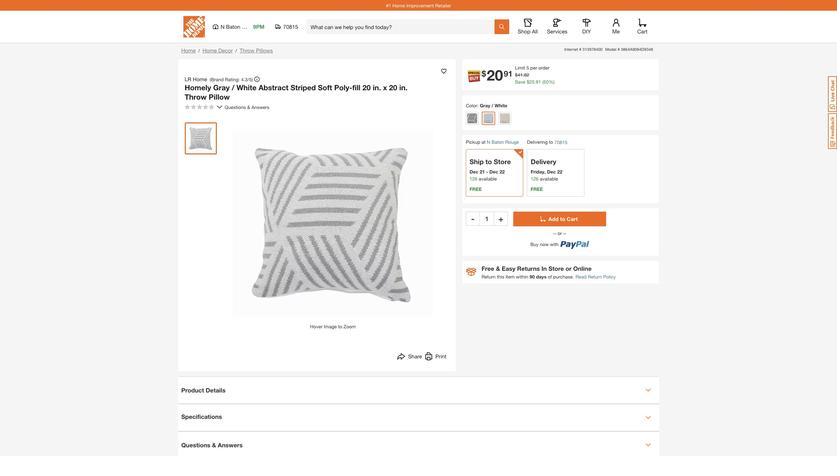 Task type: vqa. For each thing, say whether or not it's contained in the screenshot.
rightmost Gray
yes



Task type: describe. For each thing, give the bounding box(es) containing it.
1 # from the left
[[579, 47, 582, 52]]

0 vertical spatial or
[[557, 230, 563, 236]]

internet # 313978400 model # 3864a9084d9348
[[565, 47, 653, 52]]

ship to store dec 21 - dec 22 126 available
[[470, 158, 511, 181]]

buy now with button
[[514, 236, 606, 249]]

gray / white image
[[484, 113, 494, 123]]

throw pillows link
[[240, 47, 273, 53]]

at
[[482, 139, 486, 145]]

per
[[531, 65, 537, 71]]

2 return from the left
[[588, 274, 602, 279]]

0 stars image
[[185, 104, 214, 110]]

1 in. from the left
[[373, 83, 381, 92]]

black and white image
[[467, 113, 477, 123]]

specifications button
[[178, 404, 659, 431]]

free for friday,
[[531, 186, 543, 192]]

home down the home depot logo
[[181, 47, 196, 53]]

90
[[530, 274, 535, 279]]

to for 70815
[[549, 139, 553, 145]]

caret image for details
[[646, 387, 651, 393]]

add
[[549, 216, 559, 222]]

(brand rating: 4.3 /5)
[[210, 76, 253, 82]]

home right #1
[[393, 3, 405, 8]]

delivering to 70815
[[527, 139, 568, 145]]

1 vertical spatial gray
[[480, 103, 491, 108]]

home left the decor
[[203, 47, 217, 53]]

free for to
[[470, 186, 482, 192]]

poly-
[[334, 83, 352, 92]]

this
[[497, 274, 505, 279]]

save
[[515, 79, 526, 85]]

hover image to zoom
[[310, 324, 356, 329]]

(
[[543, 79, 544, 85]]

white inside homely gray / white abstract striped soft poly-fill 20 in. x 20 in. throw pillow
[[237, 83, 257, 92]]

diy button
[[576, 19, 598, 35]]

home up homely
[[193, 76, 207, 82]]

share
[[408, 353, 422, 359]]

read
[[576, 274, 587, 279]]

2 dec from the left
[[490, 169, 498, 174]]

pillows
[[256, 47, 273, 53]]

lr home
[[185, 76, 207, 82]]

caret image for &
[[646, 442, 651, 448]]

70815 button
[[275, 23, 298, 30]]

product details button
[[178, 377, 659, 404]]

+ button
[[494, 212, 508, 226]]

91 inside $ 20 91
[[504, 69, 513, 78]]

throw inside homely gray / white abstract striped soft poly-fill 20 in. x 20 in. throw pillow
[[185, 92, 207, 101]]

cart link
[[635, 19, 650, 35]]

soft
[[318, 83, 332, 92]]

buy now with
[[531, 241, 559, 247]]

home decor link
[[203, 47, 233, 53]]

caret image inside specifications 'button'
[[646, 415, 651, 420]]

$ 20 91
[[482, 66, 513, 84]]

to for cart
[[560, 216, 566, 222]]

%)
[[549, 79, 555, 85]]

pickup
[[466, 139, 480, 145]]

purchase.
[[553, 274, 574, 279]]

fill
[[352, 83, 361, 92]]

& inside free & easy returns in store or online return this item within 90 days of purchase. read return policy
[[496, 265, 500, 272]]

with
[[550, 241, 559, 247]]

home / home decor / throw pillows
[[181, 47, 273, 53]]

gray inside homely gray / white abstract striped soft poly-fill 20 in. x 20 in. throw pillow
[[213, 83, 230, 92]]

9pm
[[253, 23, 265, 30]]

now
[[540, 241, 549, 247]]

homely gray / white abstract striped soft poly-fill 20 in. x 20 in. throw pillow
[[185, 83, 408, 101]]

0 horizontal spatial rouge
[[242, 23, 258, 30]]

striped
[[291, 83, 316, 92]]

of
[[548, 274, 552, 279]]

3864a9084d9348
[[621, 47, 653, 52]]

20 right x
[[389, 83, 397, 92]]

color
[[466, 103, 477, 108]]

print
[[436, 353, 447, 359]]

1 vertical spatial rouge
[[506, 139, 519, 145]]

internet
[[565, 47, 578, 52]]

decor
[[218, 47, 233, 53]]

- inside ship to store dec 21 - dec 22 126 available
[[486, 169, 488, 174]]

+
[[499, 214, 504, 223]]

within
[[516, 274, 529, 279]]

homely
[[185, 83, 211, 92]]

/ up gray / white image
[[492, 103, 494, 108]]

41
[[518, 72, 523, 78]]

improvement
[[407, 3, 434, 8]]

91 inside "limit 5 per order $ 41 . 82 save $ 20 . 91 ( 50 %)"
[[536, 79, 541, 85]]

add to cart button
[[514, 212, 606, 226]]

details
[[206, 386, 226, 394]]

questions & answers button
[[178, 432, 659, 456]]

product
[[181, 386, 204, 394]]

zoom
[[344, 324, 356, 329]]

/ right home link
[[198, 48, 200, 53]]

50
[[544, 79, 549, 85]]

model
[[606, 47, 617, 52]]

/5)
[[248, 76, 253, 82]]

to for store
[[486, 158, 492, 165]]

hover
[[310, 324, 323, 329]]

all
[[532, 28, 538, 34]]

delivery
[[531, 158, 557, 165]]

order
[[539, 65, 550, 71]]

20 right fill
[[363, 83, 371, 92]]

available inside ship to store dec 21 - dec 22 126 available
[[479, 176, 497, 181]]

lr home throw pillows 3864a9084d9348 64.0 image
[[186, 124, 215, 153]]

days
[[536, 274, 547, 279]]

me
[[613, 28, 620, 34]]

rating:
[[225, 76, 240, 82]]

82
[[524, 72, 530, 78]]

#1 home improvement retailer
[[386, 3, 451, 8]]

(brand
[[210, 76, 224, 82]]

questions & answers inside button
[[181, 441, 243, 448]]

0 vertical spatial cart
[[638, 28, 648, 34]]

n baton rouge
[[221, 23, 258, 30]]



Task type: locate. For each thing, give the bounding box(es) containing it.
dec inside delivery friday, dec 22 126 available
[[547, 169, 556, 174]]

easy
[[502, 265, 516, 272]]

20 left 41
[[487, 66, 503, 84]]

throw down homely
[[185, 92, 207, 101]]

to left the zoom
[[338, 324, 342, 329]]

white up tan / white image
[[495, 103, 508, 108]]

home link
[[181, 47, 196, 53]]

0 horizontal spatial store
[[494, 158, 511, 165]]

20
[[487, 66, 503, 84], [530, 79, 535, 85], [363, 83, 371, 92], [389, 83, 397, 92]]

1 vertical spatial 91
[[536, 79, 541, 85]]

limit
[[515, 65, 525, 71]]

to
[[549, 139, 553, 145], [486, 158, 492, 165], [560, 216, 566, 222], [338, 324, 342, 329]]

- button
[[466, 212, 480, 226]]

70815 link
[[555, 139, 568, 146]]

# right the internet
[[579, 47, 582, 52]]

shop all button
[[517, 19, 539, 35]]

dec left 21
[[470, 169, 479, 174]]

questions inside the questions & answers link
[[225, 104, 246, 110]]

91 left 41
[[504, 69, 513, 78]]

126 down ship
[[470, 176, 478, 181]]

2 in. from the left
[[399, 83, 408, 92]]

0 horizontal spatial -
[[472, 214, 475, 223]]

1 vertical spatial n
[[487, 139, 490, 145]]

0 horizontal spatial 126
[[470, 176, 478, 181]]

n baton rouge button
[[487, 139, 519, 145]]

21
[[480, 169, 485, 174]]

limit 5 per order $ 41 . 82 save $ 20 . 91 ( 50 %)
[[515, 65, 555, 85]]

#
[[579, 47, 582, 52], [618, 47, 620, 52]]

rouge down tan / white image
[[506, 139, 519, 145]]

0 horizontal spatial throw
[[185, 92, 207, 101]]

0 horizontal spatial 70815
[[283, 23, 298, 30]]

rouge up throw pillows link
[[242, 23, 258, 30]]

0 horizontal spatial 91
[[504, 69, 513, 78]]

free down 21
[[470, 186, 482, 192]]

1 horizontal spatial cart
[[638, 28, 648, 34]]

0 horizontal spatial #
[[579, 47, 582, 52]]

rouge
[[242, 23, 258, 30], [506, 139, 519, 145]]

1 horizontal spatial available
[[540, 176, 558, 181]]

20 inside "limit 5 per order $ 41 . 82 save $ 20 . 91 ( 50 %)"
[[530, 79, 535, 85]]

free
[[470, 186, 482, 192], [531, 186, 543, 192]]

0 horizontal spatial cart
[[567, 216, 578, 222]]

icon image
[[466, 268, 477, 276]]

2 vertical spatial caret image
[[646, 442, 651, 448]]

x
[[383, 83, 387, 92]]

store inside ship to store dec 21 - dec 22 126 available
[[494, 158, 511, 165]]

gray up pillow
[[213, 83, 230, 92]]

1 return from the left
[[482, 274, 496, 279]]

1 horizontal spatial white
[[495, 103, 508, 108]]

product details
[[181, 386, 226, 394]]

0 vertical spatial n
[[221, 23, 225, 30]]

available inside delivery friday, dec 22 126 available
[[540, 176, 558, 181]]

1 free from the left
[[470, 186, 482, 192]]

1 horizontal spatial gray
[[480, 103, 491, 108]]

-
[[486, 169, 488, 174], [472, 214, 475, 223]]

read return policy link
[[576, 273, 616, 280]]

1 vertical spatial answers
[[218, 441, 243, 448]]

0 horizontal spatial 22
[[500, 169, 505, 174]]

questions inside "questions & answers" button
[[181, 441, 210, 448]]

1 vertical spatial throw
[[185, 92, 207, 101]]

91 left (
[[536, 79, 541, 85]]

. up save
[[523, 72, 524, 78]]

/ down the rating:
[[232, 83, 235, 92]]

& inside button
[[212, 441, 216, 448]]

0 vertical spatial questions
[[225, 104, 246, 110]]

1 horizontal spatial or
[[566, 265, 572, 272]]

1 horizontal spatial rouge
[[506, 139, 519, 145]]

1 vertical spatial store
[[549, 265, 564, 272]]

- left the + button
[[472, 214, 475, 223]]

to left the 70815 link
[[549, 139, 553, 145]]

2 horizontal spatial dec
[[547, 169, 556, 174]]

126 down friday, at the right of the page
[[531, 176, 539, 181]]

1 horizontal spatial &
[[247, 104, 250, 110]]

return down free
[[482, 274, 496, 279]]

$ up color : gray / white
[[482, 69, 486, 78]]

0 horizontal spatial &
[[212, 441, 216, 448]]

313978400
[[583, 47, 603, 52]]

1 vertical spatial or
[[566, 265, 572, 272]]

item
[[506, 274, 515, 279]]

abstract
[[259, 83, 289, 92]]

available down 21
[[479, 176, 497, 181]]

1 horizontal spatial baton
[[492, 139, 504, 145]]

0 horizontal spatial available
[[479, 176, 497, 181]]

1 horizontal spatial 22
[[557, 169, 563, 174]]

1 available from the left
[[479, 176, 497, 181]]

n
[[221, 23, 225, 30], [487, 139, 490, 145]]

2 # from the left
[[618, 47, 620, 52]]

1 vertical spatial -
[[472, 214, 475, 223]]

1 horizontal spatial $
[[515, 72, 518, 78]]

1 caret image from the top
[[646, 387, 651, 393]]

- right 21
[[486, 169, 488, 174]]

None field
[[480, 212, 494, 226]]

0 vertical spatial -
[[486, 169, 488, 174]]

0 horizontal spatial gray
[[213, 83, 230, 92]]

$
[[482, 69, 486, 78], [515, 72, 518, 78], [527, 79, 530, 85]]

0 horizontal spatial return
[[482, 274, 496, 279]]

1 horizontal spatial .
[[535, 79, 536, 85]]

share button
[[398, 352, 422, 362]]

cart
[[638, 28, 648, 34], [567, 216, 578, 222]]

2 horizontal spatial &
[[496, 265, 500, 272]]

return right 'read'
[[588, 274, 602, 279]]

- inside "button"
[[472, 214, 475, 223]]

/ right the decor
[[236, 48, 237, 53]]

& up this
[[496, 265, 500, 272]]

4.3
[[241, 76, 248, 82]]

lr
[[185, 76, 191, 82]]

available
[[479, 176, 497, 181], [540, 176, 558, 181]]

1 horizontal spatial 91
[[536, 79, 541, 85]]

0 vertical spatial gray
[[213, 83, 230, 92]]

in. left x
[[373, 83, 381, 92]]

1 horizontal spatial #
[[618, 47, 620, 52]]

:
[[477, 103, 479, 108]]

specifications
[[181, 413, 222, 420]]

dec right 21
[[490, 169, 498, 174]]

policy
[[603, 274, 616, 279]]

1 horizontal spatial return
[[588, 274, 602, 279]]

2 horizontal spatial $
[[527, 79, 530, 85]]

me button
[[606, 19, 627, 35]]

0 horizontal spatial or
[[557, 230, 563, 236]]

to inside ship to store dec 21 - dec 22 126 available
[[486, 158, 492, 165]]

70815 right 9pm
[[283, 23, 298, 30]]

store up of at the right bottom of the page
[[549, 265, 564, 272]]

throw
[[240, 47, 255, 53], [185, 92, 207, 101]]

white down 4.3
[[237, 83, 257, 92]]

live chat image
[[828, 76, 837, 112]]

questions down specifications
[[181, 441, 210, 448]]

return
[[482, 274, 496, 279], [588, 274, 602, 279]]

0 horizontal spatial $
[[482, 69, 486, 78]]

$ down 82
[[527, 79, 530, 85]]

store down n baton rouge "button"
[[494, 158, 511, 165]]

# right model
[[618, 47, 620, 52]]

22 right 21
[[500, 169, 505, 174]]

1 horizontal spatial throw
[[240, 47, 255, 53]]

gray
[[213, 83, 230, 92], [480, 103, 491, 108]]

n up the decor
[[221, 23, 225, 30]]

3 caret image from the top
[[646, 442, 651, 448]]

0 vertical spatial baton
[[226, 23, 240, 30]]

2 free from the left
[[531, 186, 543, 192]]

1 vertical spatial questions
[[181, 441, 210, 448]]

tan / white image
[[500, 113, 510, 123]]

shop
[[518, 28, 531, 34]]

1 dec from the left
[[470, 169, 479, 174]]

questions & answers link
[[225, 103, 271, 110]]

delivering
[[527, 139, 548, 145]]

0 vertical spatial throw
[[240, 47, 255, 53]]

caret image
[[646, 387, 651, 393], [646, 415, 651, 420], [646, 442, 651, 448]]

baton up home / home decor / throw pillows
[[226, 23, 240, 30]]

image
[[324, 324, 337, 329]]

2 vertical spatial &
[[212, 441, 216, 448]]

& down specifications
[[212, 441, 216, 448]]

0 vertical spatial store
[[494, 158, 511, 165]]

0 horizontal spatial baton
[[226, 23, 240, 30]]

online
[[574, 265, 592, 272]]

2 22 from the left
[[557, 169, 563, 174]]

22 inside ship to store dec 21 - dec 22 126 available
[[500, 169, 505, 174]]

1 vertical spatial baton
[[492, 139, 504, 145]]

delivery friday, dec 22 126 available
[[531, 158, 563, 181]]

1 vertical spatial white
[[495, 103, 508, 108]]

n right at
[[487, 139, 490, 145]]

1 horizontal spatial dec
[[490, 169, 498, 174]]

0 horizontal spatial free
[[470, 186, 482, 192]]

5
[[527, 65, 529, 71]]

1 vertical spatial .
[[535, 79, 536, 85]]

0 horizontal spatial n
[[221, 23, 225, 30]]

friday,
[[531, 169, 546, 174]]

1 horizontal spatial free
[[531, 186, 543, 192]]

buy
[[531, 241, 539, 247]]

diy
[[583, 28, 591, 34]]

$ inside $ 20 91
[[482, 69, 486, 78]]

0 horizontal spatial white
[[237, 83, 257, 92]]

in. right x
[[399, 83, 408, 92]]

1 vertical spatial &
[[496, 265, 500, 272]]

126 inside ship to store dec 21 - dec 22 126 available
[[470, 176, 478, 181]]

2 126 from the left
[[531, 176, 539, 181]]

70815 inside button
[[283, 23, 298, 30]]

0 vertical spatial 91
[[504, 69, 513, 78]]

22 inside delivery friday, dec 22 126 available
[[557, 169, 563, 174]]

free
[[482, 265, 495, 272]]

cart right the add
[[567, 216, 578, 222]]

cart inside button
[[567, 216, 578, 222]]

available down friday, at the right of the page
[[540, 176, 558, 181]]

126
[[470, 176, 478, 181], [531, 176, 539, 181]]

0 vertical spatial caret image
[[646, 387, 651, 393]]

to right ship
[[486, 158, 492, 165]]

1 horizontal spatial questions
[[225, 104, 246, 110]]

1 vertical spatial questions & answers
[[181, 441, 243, 448]]

questions & answers down /5)
[[225, 104, 271, 110]]

store inside free & easy returns in store or online return this item within 90 days of purchase. read return policy
[[549, 265, 564, 272]]

questions
[[225, 104, 246, 110], [181, 441, 210, 448]]

baton
[[226, 23, 240, 30], [492, 139, 504, 145]]

pillow
[[209, 92, 230, 101]]

What can we help you find today? search field
[[311, 20, 494, 34]]

1 horizontal spatial 126
[[531, 176, 539, 181]]

0 horizontal spatial dec
[[470, 169, 479, 174]]

returns
[[517, 265, 540, 272]]

gray right :
[[480, 103, 491, 108]]

70815 inside delivering to 70815
[[555, 139, 568, 145]]

70815 right delivering
[[555, 139, 568, 145]]

70815
[[283, 23, 298, 30], [555, 139, 568, 145]]

1 vertical spatial cart
[[567, 216, 578, 222]]

20 down 82
[[530, 79, 535, 85]]

$ down the limit
[[515, 72, 518, 78]]

1 horizontal spatial answers
[[252, 104, 269, 110]]

caret image inside "questions & answers" button
[[646, 442, 651, 448]]

0 vertical spatial questions & answers
[[225, 104, 271, 110]]

or up buy now with button
[[557, 230, 563, 236]]

free down friday, at the right of the page
[[531, 186, 543, 192]]

0 vertical spatial 70815
[[283, 23, 298, 30]]

in
[[542, 265, 547, 272]]

services
[[547, 28, 568, 34]]

lr home link
[[185, 75, 210, 83]]

3 dec from the left
[[547, 169, 556, 174]]

answers inside button
[[218, 441, 243, 448]]

pickup at n baton rouge
[[466, 139, 519, 145]]

0 horizontal spatial .
[[523, 72, 524, 78]]

1 vertical spatial caret image
[[646, 415, 651, 420]]

1 126 from the left
[[470, 176, 478, 181]]

cart up 3864a9084d9348
[[638, 28, 648, 34]]

0 horizontal spatial answers
[[218, 441, 243, 448]]

0 vertical spatial answers
[[252, 104, 269, 110]]

or up purchase.
[[566, 265, 572, 272]]

1 horizontal spatial 70815
[[555, 139, 568, 145]]

0 vertical spatial rouge
[[242, 23, 258, 30]]

& down /5)
[[247, 104, 250, 110]]

0 horizontal spatial in.
[[373, 83, 381, 92]]

to inside delivering to 70815
[[549, 139, 553, 145]]

questions down pillow
[[225, 104, 246, 110]]

22 right friday, at the right of the page
[[557, 169, 563, 174]]

questions & answers down specifications
[[181, 441, 243, 448]]

to inside "button"
[[338, 324, 342, 329]]

feedback link image
[[828, 113, 837, 149]]

0 vertical spatial white
[[237, 83, 257, 92]]

1 horizontal spatial in.
[[399, 83, 408, 92]]

2 available from the left
[[540, 176, 558, 181]]

1 22 from the left
[[500, 169, 505, 174]]

caret image inside product details button
[[646, 387, 651, 393]]

2 caret image from the top
[[646, 415, 651, 420]]

1 horizontal spatial store
[[549, 265, 564, 272]]

0 vertical spatial &
[[247, 104, 250, 110]]

to right the add
[[560, 216, 566, 222]]

the home depot logo image
[[183, 16, 205, 37]]

126 inside delivery friday, dec 22 126 available
[[531, 176, 539, 181]]

print button
[[425, 352, 447, 362]]

retailer
[[435, 3, 451, 8]]

/ inside homely gray / white abstract striped soft poly-fill 20 in. x 20 in. throw pillow
[[232, 83, 235, 92]]

0 horizontal spatial questions
[[181, 441, 210, 448]]

or inside free & easy returns in store or online return this item within 90 days of purchase. read return policy
[[566, 265, 572, 272]]

1 vertical spatial 70815
[[555, 139, 568, 145]]

0 vertical spatial .
[[523, 72, 524, 78]]

questions & answers
[[225, 104, 271, 110], [181, 441, 243, 448]]

color : gray / white
[[466, 103, 508, 108]]

add to cart
[[549, 216, 578, 222]]

.
[[523, 72, 524, 78], [535, 79, 536, 85]]

baton right at
[[492, 139, 504, 145]]

1 horizontal spatial -
[[486, 169, 488, 174]]

throw left pillows
[[240, 47, 255, 53]]

. left (
[[535, 79, 536, 85]]

1 horizontal spatial n
[[487, 139, 490, 145]]

#1
[[386, 3, 391, 8]]

dec down delivery
[[547, 169, 556, 174]]

to inside button
[[560, 216, 566, 222]]



